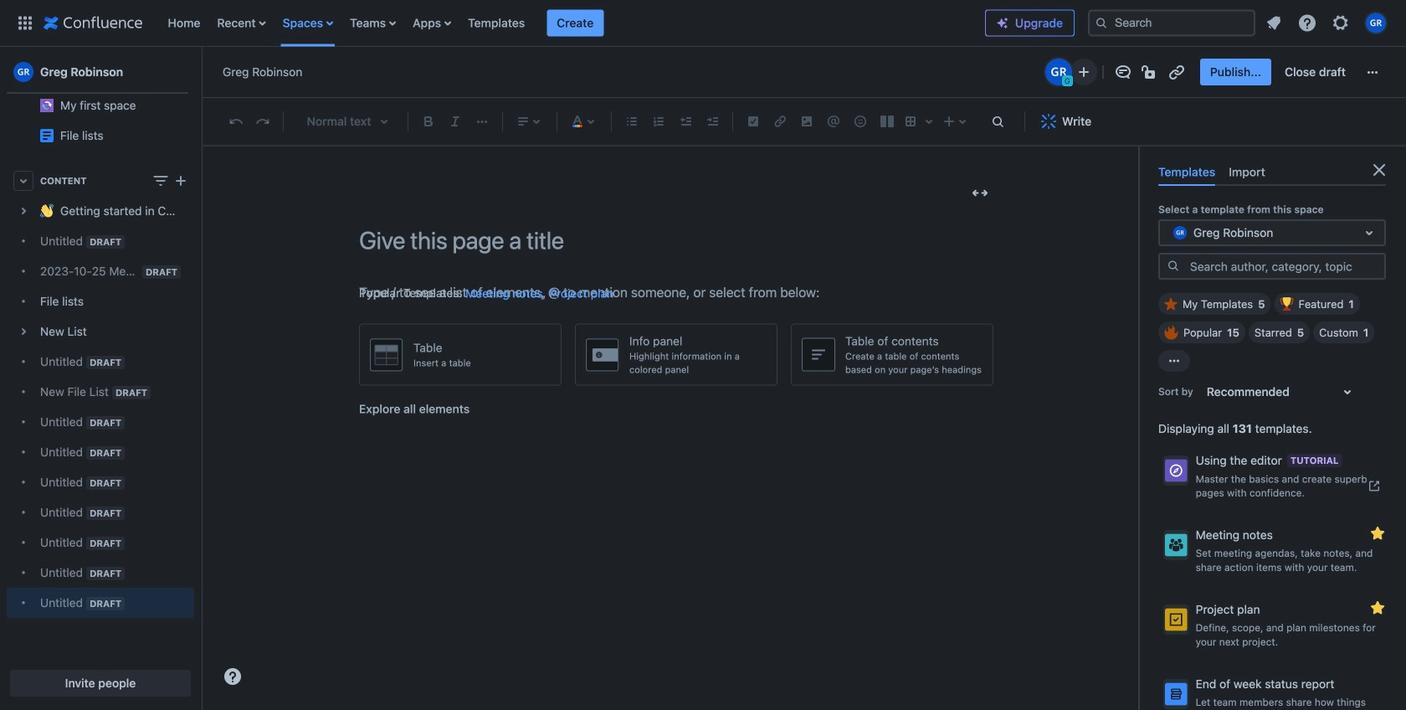 Task type: locate. For each thing, give the bounding box(es) containing it.
Search field
[[1089, 10, 1256, 36]]

unstar project plan image
[[1368, 598, 1388, 618]]

space element
[[0, 0, 201, 710]]

banner
[[0, 0, 1407, 47]]

premium image
[[997, 16, 1010, 30]]

0 horizontal spatial list
[[160, 0, 986, 46]]

collapse sidebar image
[[183, 55, 219, 89]]

None search field
[[1089, 10, 1256, 36]]

settings icon image
[[1332, 13, 1352, 33]]

None text field
[[1171, 225, 1174, 241]]

comment icon image
[[1114, 62, 1134, 82]]

make page full-width image
[[971, 183, 991, 203]]

list for appswitcher icon
[[160, 0, 986, 46]]

group
[[1201, 59, 1357, 85]]

list formating group
[[619, 108, 726, 135]]

tab list
[[1152, 158, 1393, 186]]

Search author, category, topic field
[[1186, 255, 1385, 278]]

tree inside space "element"
[[7, 196, 194, 618]]

list
[[160, 0, 986, 46], [1260, 8, 1397, 38]]

change view image
[[151, 171, 171, 191]]

tree
[[7, 196, 194, 618]]

appswitcher icon image
[[15, 13, 35, 33]]

unstar meeting notes image
[[1368, 523, 1388, 544]]

1 horizontal spatial list
[[1260, 8, 1397, 38]]

list item
[[547, 10, 604, 36]]

confluence image
[[44, 13, 143, 33], [44, 13, 143, 33]]



Task type: vqa. For each thing, say whether or not it's contained in the screenshot.
Find and replace image
yes



Task type: describe. For each thing, give the bounding box(es) containing it.
list item inside list
[[547, 10, 604, 36]]

insert a table image
[[370, 338, 404, 372]]

search icon image
[[1167, 259, 1181, 273]]

Main content area, start typing to enter text. text field
[[359, 281, 996, 304]]

insert an info panel to highlight information in a colored panel image
[[586, 338, 620, 372]]

Give this page a title text field
[[359, 226, 996, 254]]

text formatting group
[[415, 108, 496, 135]]

create a page image
[[171, 171, 191, 191]]

copy link image
[[1167, 62, 1187, 82]]

close templates and import image
[[1370, 160, 1390, 180]]

file lists image
[[40, 129, 54, 142]]

help icon image
[[1298, 13, 1318, 33]]

no restrictions image
[[1140, 62, 1161, 82]]

search image
[[1095, 16, 1109, 30]]

open image
[[1360, 223, 1380, 243]]

invite to edit image
[[1074, 62, 1094, 82]]

list for premium icon at the right
[[1260, 8, 1397, 38]]

notification icon image
[[1265, 13, 1285, 33]]

find and replace image
[[988, 111, 1008, 131]]

global element
[[10, 0, 986, 46]]

insert a table of contents based on your page image
[[802, 338, 836, 372]]

more image
[[1363, 62, 1383, 82]]



